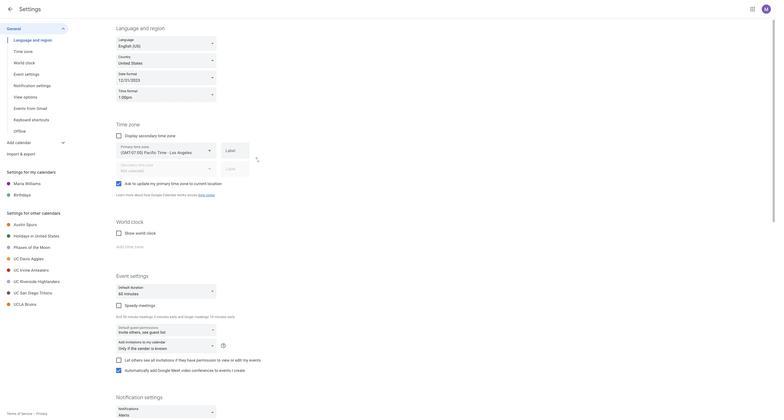 Task type: vqa. For each thing, say whether or not it's contained in the screenshot.
the right 11
no



Task type: describe. For each thing, give the bounding box(es) containing it.
uc riverside highlanders link
[[14, 276, 68, 287]]

how
[[144, 193, 150, 197]]

let
[[125, 358, 130, 363]]

add
[[7, 140, 14, 145]]

view
[[222, 358, 230, 363]]

settings for other calendars tree
[[0, 219, 68, 310]]

speedy
[[125, 303, 138, 308]]

2 early from the left
[[228, 315, 235, 319]]

Label for secondary time zone. text field
[[226, 167, 245, 175]]

world
[[136, 231, 145, 236]]

the
[[33, 245, 39, 250]]

uc san diego tritons link
[[14, 287, 68, 299]]

davis
[[20, 257, 30, 261]]

list
[[160, 330, 166, 335]]

automatically
[[125, 368, 149, 373]]

import & export
[[7, 152, 35, 156]]

conferences
[[192, 368, 214, 373]]

go back image
[[7, 6, 14, 13]]

zone down the general "tree item"
[[24, 49, 33, 54]]

1 horizontal spatial language
[[116, 25, 139, 32]]

terms of service – privacy
[[7, 412, 47, 416]]

uc for uc irvine anteaters
[[14, 268, 19, 273]]

settings for settings for my calendars
[[7, 170, 23, 175]]

invite others, see guest list button
[[116, 324, 217, 338]]

1 vertical spatial time
[[116, 122, 127, 128]]

ucla bruins
[[14, 302, 37, 307]]

events
[[14, 106, 26, 111]]

i
[[232, 368, 233, 373]]

privacy
[[36, 412, 47, 416]]

to right conferences
[[215, 368, 218, 373]]

0 horizontal spatial event
[[14, 72, 24, 77]]

event settings inside tree
[[14, 72, 39, 77]]

zones
[[206, 193, 215, 197]]

let others see all invitations if they have permission to view or edit my events
[[125, 358, 261, 363]]

time zones link
[[198, 193, 215, 197]]

0 vertical spatial world clock
[[14, 61, 35, 65]]

settings for other calendars
[[7, 211, 60, 216]]

gmail
[[37, 106, 47, 111]]

longer
[[184, 315, 194, 319]]

0 vertical spatial time zone
[[14, 49, 33, 54]]

Label for primary time zone. text field
[[226, 149, 245, 157]]

meetings left 10
[[195, 315, 209, 319]]

end
[[116, 315, 122, 319]]

austin spurs
[[14, 223, 37, 227]]

calendars for settings for other calendars
[[42, 211, 60, 216]]

diego
[[28, 291, 38, 295]]

1 horizontal spatial region
[[150, 25, 165, 32]]

terms
[[7, 412, 16, 416]]

calendar
[[15, 140, 31, 145]]

–
[[33, 412, 35, 416]]

view options
[[14, 95, 37, 99]]

austin spurs tree item
[[0, 219, 68, 230]]

0 horizontal spatial guest
[[130, 326, 139, 330]]

general
[[7, 26, 21, 31]]

show world clock
[[125, 231, 156, 236]]

general tree item
[[0, 23, 68, 34]]

display
[[125, 134, 138, 138]]

zone up works
[[180, 181, 188, 186]]

holidays in united states tree item
[[0, 230, 68, 242]]

san
[[20, 291, 27, 295]]

show
[[125, 231, 135, 236]]

learn more about how google calendar works across time zones
[[116, 193, 215, 197]]

1 horizontal spatial guest
[[149, 330, 159, 335]]

for for my
[[24, 170, 29, 175]]

more
[[126, 193, 134, 197]]

add calendar
[[7, 140, 31, 145]]

uc davis aggies link
[[14, 253, 68, 265]]

phases of the moon tree item
[[0, 242, 68, 253]]

meet
[[171, 368, 180, 373]]

aggies
[[31, 257, 44, 261]]

tree containing general
[[0, 23, 68, 160]]

uc for uc riverside highlanders
[[14, 279, 19, 284]]

zone right secondary
[[167, 134, 175, 138]]

irvine
[[20, 268, 30, 273]]

region inside tree
[[41, 38, 52, 42]]

highlanders
[[38, 279, 60, 284]]

terms of service link
[[7, 412, 32, 416]]

1 vertical spatial clock
[[131, 219, 143, 226]]

1 horizontal spatial world clock
[[116, 219, 143, 226]]

others
[[131, 358, 143, 363]]

settings for my calendars
[[7, 170, 56, 175]]

zone up display
[[129, 122, 140, 128]]

1 vertical spatial world
[[116, 219, 130, 226]]

1 vertical spatial time
[[171, 181, 179, 186]]

meetings left 5
[[139, 315, 153, 319]]

&
[[20, 152, 23, 156]]

riverside
[[20, 279, 37, 284]]

to left view
[[217, 358, 221, 363]]

invite
[[119, 330, 128, 335]]

1 vertical spatial google
[[158, 368, 170, 373]]

phases of the moon
[[14, 245, 50, 250]]

holidays in united states
[[14, 234, 59, 238]]

holidays in united states link
[[14, 230, 68, 242]]

0 vertical spatial events
[[249, 358, 261, 363]]

ucla bruins tree item
[[0, 299, 68, 310]]

0 vertical spatial google
[[151, 193, 162, 197]]

see inside 'default guest permissions invite others, see guest list'
[[142, 330, 148, 335]]

or
[[231, 358, 234, 363]]

group containing language and region
[[0, 34, 68, 137]]

1 horizontal spatial event
[[116, 273, 129, 280]]

ucla
[[14, 302, 24, 307]]

spurs
[[26, 223, 37, 227]]

default guest permissions invite others, see guest list
[[119, 326, 166, 335]]

view
[[14, 95, 23, 99]]

uc davis aggies tree item
[[0, 253, 68, 265]]

for for other
[[24, 211, 29, 216]]

settings heading
[[19, 6, 41, 13]]

uc riverside highlanders tree item
[[0, 276, 68, 287]]

keyboard shortcuts
[[14, 118, 49, 122]]

edit
[[235, 358, 242, 363]]

1 early from the left
[[170, 315, 177, 319]]

world inside tree
[[14, 61, 24, 65]]

maria williams
[[14, 181, 41, 186]]

of for service
[[17, 412, 20, 416]]

1 horizontal spatial notification settings
[[116, 395, 163, 401]]



Task type: locate. For each thing, give the bounding box(es) containing it.
notification settings up options
[[14, 83, 51, 88]]

1 horizontal spatial time zone
[[116, 122, 140, 128]]

calendars up maria williams tree item
[[37, 170, 56, 175]]

offline
[[14, 129, 26, 134]]

birthdays
[[14, 193, 31, 197]]

0 horizontal spatial time
[[158, 134, 166, 138]]

4 uc from the top
[[14, 291, 19, 295]]

notification settings down the automatically
[[116, 395, 163, 401]]

0 horizontal spatial time
[[14, 49, 23, 54]]

uc irvine anteaters link
[[14, 265, 68, 276]]

2 uc from the top
[[14, 268, 19, 273]]

0 vertical spatial calendars
[[37, 170, 56, 175]]

holidays
[[14, 234, 30, 238]]

language inside tree
[[14, 38, 32, 42]]

maria
[[14, 181, 24, 186]]

0 vertical spatial language
[[116, 25, 139, 32]]

2 horizontal spatial my
[[243, 358, 248, 363]]

early up invite others, see guest list dropdown button on the bottom left of the page
[[170, 315, 177, 319]]

2 horizontal spatial and
[[178, 315, 184, 319]]

video
[[181, 368, 191, 373]]

0 vertical spatial notification
[[14, 83, 35, 88]]

1 vertical spatial time zone
[[116, 122, 140, 128]]

language and region
[[116, 25, 165, 32], [14, 38, 52, 42]]

ask to update my primary time zone to current location
[[125, 181, 222, 186]]

None field
[[116, 36, 219, 51], [116, 53, 219, 68], [116, 70, 219, 85], [116, 87, 219, 102], [116, 143, 217, 159], [116, 284, 219, 299], [116, 339, 219, 354], [116, 405, 219, 418], [116, 36, 219, 51], [116, 53, 219, 68], [116, 70, 219, 85], [116, 87, 219, 102], [116, 143, 217, 159], [116, 284, 219, 299], [116, 339, 219, 354], [116, 405, 219, 418]]

2 for from the top
[[24, 211, 29, 216]]

events
[[249, 358, 261, 363], [219, 368, 231, 373]]

guest up others,
[[130, 326, 139, 330]]

1 vertical spatial for
[[24, 211, 29, 216]]

group
[[0, 34, 68, 137]]

settings
[[19, 6, 41, 13], [7, 170, 23, 175], [7, 211, 23, 216]]

moon
[[40, 245, 50, 250]]

early
[[170, 315, 177, 319], [228, 315, 235, 319]]

and inside tree
[[33, 38, 40, 42]]

0 vertical spatial and
[[140, 25, 149, 32]]

0 vertical spatial see
[[142, 330, 148, 335]]

language and region inside tree
[[14, 38, 52, 42]]

privacy link
[[36, 412, 47, 416]]

invitations
[[156, 358, 174, 363]]

time right secondary
[[158, 134, 166, 138]]

0 vertical spatial settings
[[19, 6, 41, 13]]

default
[[119, 326, 129, 330]]

0 horizontal spatial region
[[41, 38, 52, 42]]

calendar
[[163, 193, 176, 197]]

0 horizontal spatial and
[[33, 38, 40, 42]]

1 vertical spatial events
[[219, 368, 231, 373]]

location
[[208, 181, 222, 186]]

to right ask at left
[[132, 181, 136, 186]]

2 vertical spatial clock
[[146, 231, 156, 236]]

0 vertical spatial time
[[158, 134, 166, 138]]

for left other
[[24, 211, 29, 216]]

time up display
[[116, 122, 127, 128]]

0 horizontal spatial event settings
[[14, 72, 39, 77]]

uc left irvine
[[14, 268, 19, 273]]

0 vertical spatial world
[[14, 61, 24, 65]]

1 vertical spatial see
[[144, 358, 150, 363]]

uc inside tree item
[[14, 291, 19, 295]]

bruins
[[25, 302, 37, 307]]

minutes
[[157, 315, 169, 319], [214, 315, 227, 319]]

for up maria williams
[[24, 170, 29, 175]]

event
[[14, 72, 24, 77], [116, 273, 129, 280]]

0 vertical spatial region
[[150, 25, 165, 32]]

of right terms
[[17, 412, 20, 416]]

export
[[24, 152, 35, 156]]

uc left davis on the bottom of page
[[14, 257, 19, 261]]

events left i
[[219, 368, 231, 373]]

primary
[[157, 181, 170, 186]]

0 horizontal spatial world clock
[[14, 61, 35, 65]]

1 horizontal spatial early
[[228, 315, 235, 319]]

my up williams
[[30, 170, 36, 175]]

united
[[35, 234, 47, 238]]

10
[[210, 315, 214, 319]]

region
[[150, 25, 165, 32], [41, 38, 52, 42]]

uc left san
[[14, 291, 19, 295]]

1 vertical spatial settings
[[7, 170, 23, 175]]

1 for from the top
[[24, 170, 29, 175]]

1 vertical spatial guest
[[149, 330, 159, 335]]

tree
[[0, 23, 68, 160]]

2 vertical spatial my
[[243, 358, 248, 363]]

1 horizontal spatial time
[[116, 122, 127, 128]]

settings up maria
[[7, 170, 23, 175]]

1 vertical spatial region
[[41, 38, 52, 42]]

maria williams tree item
[[0, 178, 68, 189]]

0 horizontal spatial minutes
[[157, 315, 169, 319]]

notification up view options
[[14, 83, 35, 88]]

1 horizontal spatial clock
[[131, 219, 143, 226]]

0 horizontal spatial events
[[219, 368, 231, 373]]

1 vertical spatial notification
[[116, 395, 143, 401]]

1 vertical spatial notification settings
[[116, 395, 163, 401]]

of inside phases of the moon link
[[28, 245, 32, 250]]

uc
[[14, 257, 19, 261], [14, 268, 19, 273], [14, 279, 19, 284], [14, 291, 19, 295]]

phases
[[14, 245, 27, 250]]

others,
[[129, 330, 141, 335]]

settings up austin
[[7, 211, 23, 216]]

import
[[7, 152, 19, 156]]

my right the edit
[[243, 358, 248, 363]]

0 vertical spatial notification settings
[[14, 83, 51, 88]]

uc riverside highlanders
[[14, 279, 60, 284]]

1 horizontal spatial minutes
[[214, 315, 227, 319]]

options
[[24, 95, 37, 99]]

create
[[234, 368, 245, 373]]

service
[[21, 412, 32, 416]]

1 horizontal spatial my
[[150, 181, 156, 186]]

secondary
[[139, 134, 157, 138]]

calendars up austin spurs link
[[42, 211, 60, 216]]

0 horizontal spatial my
[[30, 170, 36, 175]]

anteaters
[[31, 268, 49, 273]]

of for the
[[28, 245, 32, 250]]

automatically add google meet video conferences to events i create
[[125, 368, 245, 373]]

austin
[[14, 223, 25, 227]]

in
[[31, 234, 34, 238]]

ucla bruins link
[[14, 299, 68, 310]]

0 vertical spatial clock
[[25, 61, 35, 65]]

minutes right 5
[[157, 315, 169, 319]]

current
[[194, 181, 207, 186]]

of
[[28, 245, 32, 250], [17, 412, 20, 416]]

austin spurs link
[[14, 219, 68, 230]]

ask
[[125, 181, 131, 186]]

1 horizontal spatial notification
[[116, 395, 143, 401]]

time zone down general
[[14, 49, 33, 54]]

uc left riverside
[[14, 279, 19, 284]]

0 vertical spatial guest
[[130, 326, 139, 330]]

birthdays tree item
[[0, 189, 68, 201]]

google
[[151, 193, 162, 197], [158, 368, 170, 373]]

guest down permissions
[[149, 330, 159, 335]]

shortcuts
[[32, 118, 49, 122]]

minutes right 10
[[214, 315, 227, 319]]

1 horizontal spatial language and region
[[116, 25, 165, 32]]

settings right go back image
[[19, 6, 41, 13]]

have
[[187, 358, 195, 363]]

1 vertical spatial event settings
[[116, 273, 148, 280]]

2 minutes from the left
[[214, 315, 227, 319]]

0 horizontal spatial time zone
[[14, 49, 33, 54]]

time zone up display
[[116, 122, 140, 128]]

minute
[[128, 315, 138, 319]]

phases of the moon link
[[14, 242, 68, 253]]

2 horizontal spatial clock
[[146, 231, 156, 236]]

add
[[150, 368, 157, 373]]

to
[[132, 181, 136, 186], [189, 181, 193, 186], [217, 358, 221, 363], [215, 368, 218, 373]]

tritons
[[39, 291, 52, 295]]

google down invitations
[[158, 368, 170, 373]]

notification
[[14, 83, 35, 88], [116, 395, 143, 401]]

1 vertical spatial event
[[116, 273, 129, 280]]

events from gmail
[[14, 106, 47, 111]]

0 vertical spatial time
[[14, 49, 23, 54]]

about
[[134, 193, 143, 197]]

1 vertical spatial calendars
[[42, 211, 60, 216]]

see left all
[[144, 358, 150, 363]]

keyboard
[[14, 118, 31, 122]]

2 vertical spatial and
[[178, 315, 184, 319]]

1 vertical spatial and
[[33, 38, 40, 42]]

williams
[[25, 181, 41, 186]]

1 horizontal spatial and
[[140, 25, 149, 32]]

30
[[123, 315, 127, 319]]

learn
[[116, 193, 125, 197]]

0 vertical spatial language and region
[[116, 25, 165, 32]]

2 vertical spatial time
[[198, 193, 205, 197]]

0 horizontal spatial of
[[17, 412, 20, 416]]

speedy meetings
[[125, 303, 155, 308]]

3 uc from the top
[[14, 279, 19, 284]]

0 horizontal spatial world
[[14, 61, 24, 65]]

they
[[179, 358, 186, 363]]

settings for my calendars tree
[[0, 178, 68, 201]]

time zone
[[14, 49, 33, 54], [116, 122, 140, 128]]

0 vertical spatial my
[[30, 170, 36, 175]]

1 vertical spatial language
[[14, 38, 32, 42]]

1 horizontal spatial of
[[28, 245, 32, 250]]

1 vertical spatial of
[[17, 412, 20, 416]]

to left current
[[189, 181, 193, 186]]

0 horizontal spatial notification settings
[[14, 83, 51, 88]]

my right update
[[150, 181, 156, 186]]

uc for uc davis aggies
[[14, 257, 19, 261]]

settings
[[25, 72, 39, 77], [36, 83, 51, 88], [130, 273, 148, 280], [144, 395, 163, 401]]

0 horizontal spatial language and region
[[14, 38, 52, 42]]

all
[[151, 358, 155, 363]]

time down general
[[14, 49, 23, 54]]

notification settings inside tree
[[14, 83, 51, 88]]

calendars for settings for my calendars
[[37, 170, 56, 175]]

notification settings
[[14, 83, 51, 88], [116, 395, 163, 401]]

5
[[154, 315, 156, 319]]

see down permissions
[[142, 330, 148, 335]]

0 vertical spatial of
[[28, 245, 32, 250]]

0 vertical spatial event
[[14, 72, 24, 77]]

events right the edit
[[249, 358, 261, 363]]

time left zones
[[198, 193, 205, 197]]

0 horizontal spatial clock
[[25, 61, 35, 65]]

of left the
[[28, 245, 32, 250]]

display secondary time zone
[[125, 134, 175, 138]]

1 horizontal spatial events
[[249, 358, 261, 363]]

1 vertical spatial my
[[150, 181, 156, 186]]

time right primary
[[171, 181, 179, 186]]

0 vertical spatial for
[[24, 170, 29, 175]]

1 horizontal spatial time
[[171, 181, 179, 186]]

1 horizontal spatial event settings
[[116, 273, 148, 280]]

0 vertical spatial event settings
[[14, 72, 39, 77]]

2 horizontal spatial time
[[198, 193, 205, 197]]

0 horizontal spatial notification
[[14, 83, 35, 88]]

update
[[137, 181, 149, 186]]

works
[[177, 193, 186, 197]]

early right 10
[[228, 315, 235, 319]]

1 minutes from the left
[[157, 315, 169, 319]]

uc for uc san diego tritons
[[14, 291, 19, 295]]

uc san diego tritons tree item
[[0, 287, 68, 299]]

uc irvine anteaters
[[14, 268, 49, 273]]

settings for settings
[[19, 6, 41, 13]]

permissions
[[140, 326, 158, 330]]

2 vertical spatial settings
[[7, 211, 23, 216]]

0 horizontal spatial early
[[170, 315, 177, 319]]

1 horizontal spatial world
[[116, 219, 130, 226]]

if
[[175, 358, 178, 363]]

meetings up 5
[[139, 303, 155, 308]]

clock
[[25, 61, 35, 65], [131, 219, 143, 226], [146, 231, 156, 236]]

meetings
[[139, 303, 155, 308], [139, 315, 153, 319], [195, 315, 209, 319]]

uc irvine anteaters tree item
[[0, 265, 68, 276]]

notification down the automatically
[[116, 395, 143, 401]]

1 vertical spatial world clock
[[116, 219, 143, 226]]

settings for settings for other calendars
[[7, 211, 23, 216]]

for
[[24, 170, 29, 175], [24, 211, 29, 216]]

notification inside tree
[[14, 83, 35, 88]]

google right how
[[151, 193, 162, 197]]

1 vertical spatial language and region
[[14, 38, 52, 42]]

1 uc from the top
[[14, 257, 19, 261]]

0 horizontal spatial language
[[14, 38, 32, 42]]

from
[[27, 106, 36, 111]]

uc inside "link"
[[14, 257, 19, 261]]



